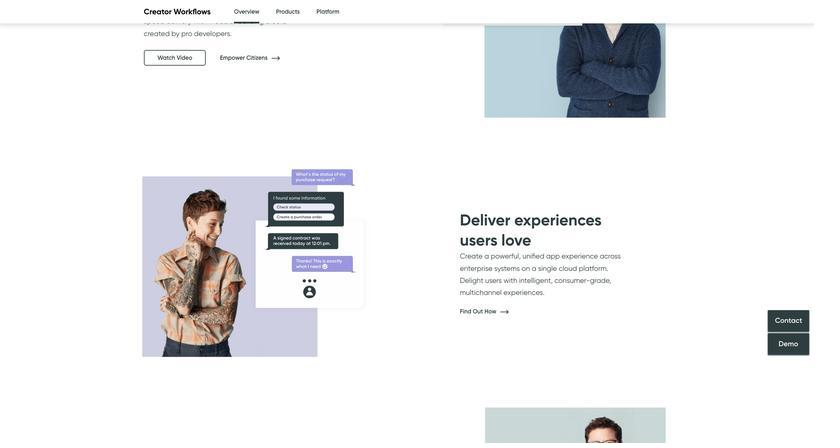 Task type: describe. For each thing, give the bounding box(es) containing it.
demo
[[779, 340, 798, 348]]

0 vertical spatial users
[[460, 230, 498, 250]]

creator workflows
[[144, 7, 211, 16]]

platform.
[[579, 264, 608, 273]]

platform link
[[317, 0, 339, 24]]

templates
[[144, 5, 177, 13]]

systems
[[494, 264, 520, 273]]

0 vertical spatial with
[[237, 0, 250, 1]]

created
[[144, 29, 170, 38]]

tools.
[[227, 5, 244, 13]]

out
[[473, 308, 483, 315]]

intelligent, consumer-grade app experiences image
[[131, 141, 375, 385]]

empower citizens
[[220, 54, 269, 61]]

app
[[546, 252, 560, 260]]

platform
[[317, 8, 339, 15]]

watch
[[157, 54, 175, 61]]

intelligent,
[[519, 276, 553, 285]]

1 vertical spatial with
[[193, 17, 207, 25]]

create
[[460, 252, 483, 260]]

creator
[[144, 7, 172, 16]]

reuse
[[271, 5, 288, 13]]

love
[[502, 230, 531, 250]]

1 vertical spatial users
[[485, 276, 502, 285]]

experience
[[562, 252, 598, 260]]

empower citizens link
[[220, 54, 290, 61]]

citizen
[[176, 0, 197, 1]]

1 and from the left
[[179, 5, 192, 13]]

by
[[171, 29, 180, 38]]

products link
[[276, 0, 300, 24]]

delivery
[[166, 17, 192, 25]]

contact
[[775, 316, 802, 325]]

developers.
[[194, 29, 232, 38]]

citizens
[[246, 54, 268, 61]]

deliver
[[460, 210, 511, 230]]

single
[[538, 264, 557, 273]]

enterprise
[[460, 264, 493, 273]]

overview
[[234, 8, 259, 15]]

find out how
[[460, 308, 498, 315]]



Task type: locate. For each thing, give the bounding box(es) containing it.
deliver experiences users love create a powerful, unified app experience across enterprise systems on a single cloud platform. delight users with intelligent, consumer‑grade, multichannel experiences.
[[460, 210, 621, 297]]

contact link
[[768, 310, 809, 332]]

users
[[460, 230, 498, 250], [485, 276, 502, 285]]

1 horizontal spatial and
[[290, 5, 303, 13]]

a
[[484, 252, 489, 260], [532, 264, 536, 273]]

modular
[[209, 17, 236, 25]]

a right on
[[532, 264, 536, 273]]

low‑code
[[193, 5, 225, 13]]

2 vertical spatial with
[[504, 276, 517, 285]]

speed
[[144, 17, 165, 25]]

0 vertical spatial a
[[484, 252, 489, 260]]

blocks
[[266, 17, 286, 25]]

and down citizen
[[179, 5, 192, 13]]

with down systems on the bottom of the page
[[504, 276, 517, 285]]

empower up templates
[[144, 0, 174, 1]]

1 horizontal spatial with
[[237, 0, 250, 1]]

watch video
[[157, 54, 192, 61]]

experiences
[[514, 210, 602, 230]]

experiences.
[[504, 288, 545, 297]]

products
[[276, 8, 300, 15]]

0 horizontal spatial with
[[193, 17, 207, 25]]

empower
[[144, 0, 174, 1], [220, 54, 245, 61]]

0 horizontal spatial empower
[[144, 0, 174, 1]]

cloud
[[559, 264, 577, 273]]

find
[[460, 308, 471, 315]]

2 horizontal spatial with
[[504, 276, 517, 285]]

templates and building blocks for easy app creation image
[[433, 0, 677, 141]]

0 horizontal spatial a
[[484, 252, 489, 260]]

and right the reuse
[[290, 5, 303, 13]]

users up multichannel
[[485, 276, 502, 285]]

with up tools.
[[237, 0, 250, 1]]

2 and from the left
[[290, 5, 303, 13]]

workflows
[[174, 7, 211, 16]]

empower left citizens
[[220, 54, 245, 61]]

0 horizontal spatial and
[[179, 5, 192, 13]]

developers
[[199, 0, 235, 1]]

empower citizen developers with prebuilt templates and low‑code tools. enable reuse and speed delivery with modular building blocks created by pro developers.
[[144, 0, 303, 38]]

a right the create
[[484, 252, 489, 260]]

1 vertical spatial a
[[532, 264, 536, 273]]

video
[[177, 54, 192, 61]]

across
[[600, 252, 621, 260]]

powerful,
[[491, 252, 521, 260]]

multichannel
[[460, 288, 502, 297]]

empower inside empower citizen developers with prebuilt templates and low‑code tools. enable reuse and speed delivery with modular building blocks created by pro developers.
[[144, 0, 174, 1]]

empower for empower citizen developers with prebuilt templates and low‑code tools. enable reuse and speed delivery with modular building blocks created by pro developers.
[[144, 0, 174, 1]]

overview link
[[234, 0, 259, 25]]

with down the workflows
[[193, 17, 207, 25]]

demo link
[[768, 333, 809, 355]]

building
[[238, 17, 264, 25]]

1 horizontal spatial a
[[532, 264, 536, 273]]

with inside deliver experiences users love create a powerful, unified app experience across enterprise systems on a single cloud platform. delight users with intelligent, consumer‑grade, multichannel experiences.
[[504, 276, 517, 285]]

users up the create
[[460, 230, 498, 250]]

empower for empower citizens
[[220, 54, 245, 61]]

unified
[[523, 252, 544, 260]]

find out how link
[[460, 308, 518, 315]]

consumer‑grade,
[[555, 276, 611, 285]]

with
[[237, 0, 250, 1], [193, 17, 207, 25], [504, 276, 517, 285]]

enable
[[246, 5, 269, 13]]

1 vertical spatial empower
[[220, 54, 245, 61]]

pro
[[181, 29, 192, 38]]

delight
[[460, 276, 483, 285]]

0 vertical spatial empower
[[144, 0, 174, 1]]

and
[[179, 5, 192, 13], [290, 5, 303, 13]]

prebuilt
[[252, 0, 277, 1]]

1 horizontal spatial empower
[[220, 54, 245, 61]]

how
[[485, 308, 496, 315]]

watch video link
[[144, 50, 206, 66]]

on
[[522, 264, 530, 273]]



Task type: vqa. For each thing, say whether or not it's contained in the screenshot.
2nd And from the left
yes



